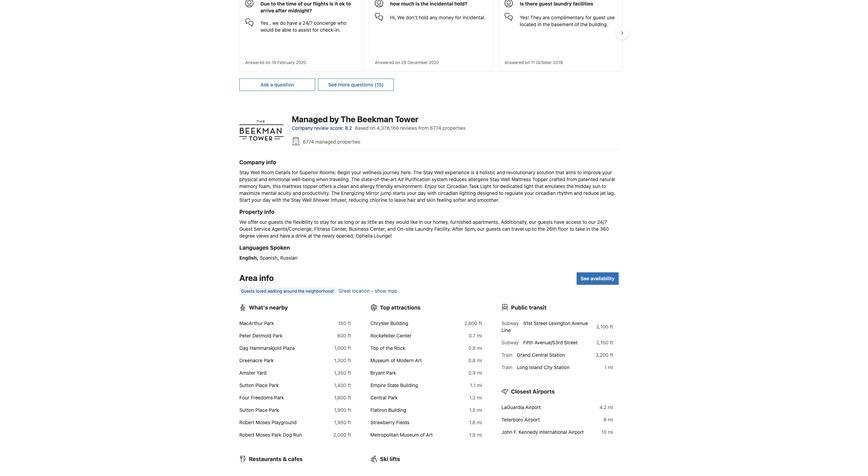 Task type: locate. For each thing, give the bounding box(es) containing it.
0 vertical spatial from
[[418, 125, 429, 131]]

0 horizontal spatial circadian
[[438, 190, 458, 196]]

1 vertical spatial from
[[567, 177, 577, 182]]

1 horizontal spatial company
[[292, 125, 313, 131]]

mi right 1.1
[[477, 383, 482, 389]]

info for company info
[[266, 159, 276, 166]]

to right 'aims'
[[577, 170, 582, 176]]

0.8 mi for top of the rock
[[468, 346, 482, 351]]

mi for strawberry fields
[[477, 420, 482, 426]]

1 vertical spatial see
[[581, 276, 589, 282]]

is there guest laundry facilities
[[520, 1, 593, 7]]

lag.
[[607, 190, 615, 196]]

1 horizontal spatial circadian
[[535, 190, 556, 196]]

foam,
[[259, 183, 271, 189]]

as left long
[[338, 219, 343, 225]]

1 vertical spatial have
[[554, 219, 565, 225]]

stay down acuity
[[291, 197, 301, 203]]

1 vertical spatial 24/7
[[597, 219, 607, 225]]

on left the 19
[[266, 60, 270, 65]]

a inside the yes , we do have a 24/7 concierge who would be able to assist for check-in.
[[299, 20, 301, 26]]

1 horizontal spatial answered
[[375, 60, 394, 65]]

sutton place park for 1,900 ft
[[239, 408, 279, 414]]

building right state
[[400, 383, 418, 389]]

24/7 inside the yes , we do have a 24/7 concierge who would be able to assist for check-in.
[[303, 20, 313, 26]]

1 vertical spatial properties
[[337, 139, 360, 145]]

circadian down emulates
[[535, 190, 556, 196]]

card 2 of 6 group
[[369, 0, 493, 72]]

1,000 ft
[[334, 346, 351, 351]]

1 vertical spatial info
[[264, 209, 274, 215]]

little
[[368, 219, 377, 225]]

experience
[[445, 170, 469, 176]]

2 0.8 mi from the top
[[468, 358, 482, 364]]

station down the fifth avenue/53rd street at the bottom right
[[549, 352, 565, 358]]

views
[[256, 233, 269, 239]]

answered inside card 3 of 6 group
[[505, 60, 524, 65]]

mi right 4.2
[[608, 405, 613, 411]]

properties inside managed by the beekman tower company review score: 8.2 based on 4,378,166 reviews from 6774 properties
[[443, 125, 465, 131]]

1 0.8 from the top
[[468, 346, 476, 351]]

we up guest
[[239, 219, 246, 225]]

from inside stay well room details for superior rooms:  begin your wellness journey here.  the stay well experience is a holistic and revolutionary solution that aims to improve your physical and emotional well-being when traveling.  the state-of-the-art air purification system reduces allergens stay well mattress topper crafted from patented natural memory foam, this mattress topper offers a clean and allergy friendly environment.    enjoy our circadian task light for dedicated light that emulates the midday sun to maximize mental acuity and productivity. the energizing mirror jump starts your day with circadian lighting designed to regulate your circadian rhythm and reduce jet lag. start your day with the stay well shower infuser, reducing chlorine to leave hair and skin feeling softer and smoother.
[[567, 177, 577, 182]]

1 vertical spatial art
[[426, 432, 433, 438]]

museum down fields
[[400, 432, 419, 438]]

2 horizontal spatial is
[[471, 170, 474, 176]]

on inside card 3 of 6 group
[[525, 60, 530, 65]]

building for flatiron building
[[388, 408, 406, 414]]

0 vertical spatial company
[[292, 125, 313, 131]]

have inside the yes , we do have a 24/7 concierge who would be able to assist for check-in.
[[287, 20, 297, 26]]

11
[[531, 60, 535, 65]]

0 horizontal spatial properties
[[337, 139, 360, 145]]

designed
[[477, 190, 498, 196]]

card 3 of 6 group
[[499, 0, 623, 72]]

train left grand
[[501, 352, 512, 358]]

1 place from the top
[[255, 383, 268, 389]]

info for property info
[[264, 209, 274, 215]]

on inside card 2 of 6 group
[[395, 60, 400, 65]]

ft for 2,800 ft
[[479, 321, 482, 327]]

0 vertical spatial subway
[[501, 321, 519, 327]]

1 horizontal spatial top
[[380, 305, 390, 311]]

51st street lexington avenue line
[[501, 321, 588, 334]]

1 vertical spatial building
[[400, 383, 418, 389]]

robert moses playground
[[239, 420, 297, 426]]

guests loved walking around the neighborhood!
[[241, 289, 334, 294]]

room
[[261, 170, 274, 176]]

airport for teterboro airport
[[524, 417, 540, 423]]

company inside managed by the beekman tower company review score: 8.2 based on 4,378,166 reviews from 6774 properties
[[292, 125, 313, 131]]

managed
[[315, 139, 336, 145]]

1
[[604, 365, 607, 371]]

0 horizontal spatial 6774
[[303, 139, 314, 145]]

2 moses from the top
[[256, 432, 270, 438]]

1 robert from the top
[[239, 420, 254, 426]]

0 vertical spatial would
[[260, 27, 274, 33]]

1 horizontal spatial street
[[564, 340, 578, 346]]

fifth avenue/53rd street
[[523, 340, 578, 346]]

1 horizontal spatial is
[[416, 1, 420, 7]]

, for english
[[257, 255, 258, 261]]

0 vertical spatial 0.8
[[468, 346, 476, 351]]

2 horizontal spatial answered
[[505, 60, 524, 65]]

languages spoken
[[239, 245, 290, 251]]

our right access
[[588, 219, 596, 225]]

station
[[549, 352, 565, 358], [554, 365, 570, 371]]

ft right 1,900
[[348, 408, 351, 414]]

ski lifts
[[380, 457, 400, 463]]

0 vertical spatial museum
[[370, 358, 389, 364]]

to right able
[[293, 27, 297, 33]]

rock
[[394, 346, 405, 351]]

we inside "we offer our guests the flexibility to stay for as long or as little as they would like in our homey, furnished apartments. additionally, our guests have access to our 24/7 guest service agents/concierge, fitness center, business center, and on-site laundry facility. after 5pm, our guests can travel up to the 26th floor to take in the 360 degree views and have a drink at the newly opened, ophelia lounge!"
[[239, 219, 246, 225]]

is inside card 2 of 6 group
[[416, 1, 420, 7]]

robert down robert moses playground
[[239, 432, 254, 438]]

offer
[[248, 219, 258, 225]]

of inside due to the time of our flights is it ok to arrive after midnight?
[[298, 1, 303, 7]]

central
[[532, 352, 548, 358], [370, 395, 387, 401]]

mi for john f. kennedy international airport
[[608, 430, 613, 436]]

attractions
[[391, 305, 421, 311]]

loved
[[256, 289, 266, 294]]

station right city
[[554, 365, 570, 371]]

0.7
[[469, 333, 476, 339]]

for inside card 2 of 6 group
[[455, 15, 461, 20]]

2 horizontal spatial ,
[[277, 255, 279, 261]]

your up hair
[[407, 190, 417, 196]]

train for grand central station
[[501, 352, 512, 358]]

being
[[302, 177, 315, 182]]

info right the 'property'
[[264, 209, 274, 215]]

sutton for 1,400 ft
[[239, 383, 254, 389]]

1 horizontal spatial 6774
[[430, 125, 441, 131]]

managed
[[292, 115, 328, 124]]

would up on-
[[396, 219, 409, 225]]

0 vertical spatial guest
[[539, 1, 552, 7]]

1 vertical spatial 0.8
[[468, 358, 476, 364]]

1 train from the top
[[501, 352, 512, 358]]

ft for 150 ft
[[348, 321, 351, 327]]

in right the take
[[586, 226, 590, 232]]

1 horizontal spatial ,
[[270, 20, 271, 26]]

0 horizontal spatial center,
[[331, 226, 348, 232]]

topper
[[532, 177, 548, 182]]

a right ask
[[270, 82, 273, 88]]

ft for 1,950 ft
[[348, 420, 351, 426]]

have down the 'agents/concierge,'
[[280, 233, 290, 239]]

0.8 for top of the rock
[[468, 346, 476, 351]]

2020 right the december
[[429, 60, 439, 65]]

ft for 1,900 ft
[[348, 408, 351, 414]]

0 vertical spatial robert
[[239, 420, 254, 426]]

1 horizontal spatial 2020
[[429, 60, 439, 65]]

2 sutton place park from the top
[[239, 408, 279, 414]]

with down "mental" at the top left
[[272, 197, 281, 203]]

amster yard
[[239, 370, 267, 376]]

the
[[341, 115, 355, 124], [413, 170, 422, 176], [351, 177, 360, 182], [331, 190, 340, 196]]

metropolitan
[[370, 432, 399, 438]]

productivity.
[[302, 190, 330, 196]]

after
[[275, 8, 287, 14]]

1 horizontal spatial properties
[[443, 125, 465, 131]]

mi right 1.8
[[477, 432, 482, 438]]

1 vertical spatial train
[[501, 365, 512, 371]]

2 answered from the left
[[375, 60, 394, 65]]

to inside the yes , we do have a 24/7 concierge who would be able to assist for check-in.
[[293, 27, 297, 33]]

to down access
[[570, 226, 574, 232]]

0 horizontal spatial see
[[328, 82, 337, 88]]

1 sutton from the top
[[239, 383, 254, 389]]

, inside the yes , we do have a 24/7 concierge who would be able to assist for check-in.
[[270, 20, 271, 26]]

park left dog
[[272, 432, 281, 438]]

peter
[[239, 333, 251, 339]]

center, up 'lounge!'
[[370, 226, 386, 232]]

0.8 mi down 0.7 mi at the right of the page
[[468, 346, 482, 351]]

3 as from the left
[[378, 219, 383, 225]]

1 vertical spatial guest
[[593, 15, 605, 20]]

question
[[274, 82, 294, 88]]

1 vertical spatial 6774
[[303, 139, 314, 145]]

1 vertical spatial street
[[564, 340, 578, 346]]

a down the 'agents/concierge,'
[[291, 233, 294, 239]]

in inside the yes! they are complimentary for guest use located in the basement of the building.
[[538, 22, 541, 27]]

task
[[469, 183, 479, 189]]

airport down closest airports
[[525, 405, 541, 411]]

business
[[349, 226, 369, 232]]

mi for rockefeller center
[[477, 333, 482, 339]]

0 vertical spatial 0.8 mi
[[468, 346, 482, 351]]

they
[[530, 15, 541, 20]]

for right stay
[[330, 219, 337, 225]]

1 vertical spatial would
[[396, 219, 409, 225]]

well up dedicated
[[501, 177, 510, 182]]

1 vertical spatial sutton place park
[[239, 408, 279, 414]]

1 vertical spatial we
[[239, 219, 246, 225]]

mi right "8"
[[608, 417, 613, 423]]

see left availability
[[581, 276, 589, 282]]

info
[[266, 159, 276, 166], [264, 209, 274, 215], [259, 274, 274, 283]]

0 vertical spatial properties
[[443, 125, 465, 131]]

1 vertical spatial top
[[370, 346, 379, 351]]

2,000
[[333, 432, 346, 438]]

have up able
[[287, 20, 297, 26]]

art
[[390, 177, 396, 182]]

sutton down four
[[239, 408, 254, 414]]

f.
[[514, 430, 517, 436]]

1 horizontal spatial see
[[581, 276, 589, 282]]

subway for fifth avenue/53rd street
[[501, 340, 519, 346]]

ft right 3,200
[[610, 352, 613, 358]]

mi right 1.6
[[477, 420, 482, 426]]

mi up 0.9 mi
[[477, 358, 482, 364]]

1 vertical spatial company
[[239, 159, 265, 166]]

there
[[525, 1, 538, 7]]

for up well- at top left
[[292, 170, 298, 176]]

is left it
[[329, 1, 333, 7]]

info up loved
[[259, 274, 274, 283]]

1 2020 from the left
[[296, 60, 306, 65]]

1 vertical spatial place
[[255, 408, 268, 414]]

park right detmold
[[273, 333, 283, 339]]

1 horizontal spatial guests
[[486, 226, 501, 232]]

1 answered from the left
[[245, 60, 264, 65]]

3 answered from the left
[[505, 60, 524, 65]]

0 vertical spatial sutton
[[239, 383, 254, 389]]

mi for empire state building
[[477, 383, 482, 389]]

0.9
[[469, 370, 476, 376]]

your right begin
[[351, 170, 361, 176]]

from right reviews at the top
[[418, 125, 429, 131]]

airport right international
[[568, 430, 584, 436]]

1 vertical spatial in
[[419, 219, 423, 225]]

answered for hi,  we don't hold any money for incidental.
[[375, 60, 394, 65]]

on for yes , we do have a 24/7 concierge who would be able to assist for check-in.
[[266, 60, 270, 65]]

1 horizontal spatial 24/7
[[597, 219, 607, 225]]

of-
[[374, 177, 381, 182]]

0 horizontal spatial with
[[272, 197, 281, 203]]

to
[[271, 1, 276, 7], [346, 1, 351, 7], [293, 27, 297, 33], [577, 170, 582, 176], [602, 183, 606, 189], [499, 190, 503, 196], [389, 197, 393, 203], [314, 219, 319, 225], [583, 219, 587, 225], [532, 226, 537, 232], [570, 226, 574, 232]]

ft right the 2,800
[[479, 321, 482, 327]]

29
[[401, 60, 406, 65]]

2 0.8 from the top
[[468, 358, 476, 364]]

2 sutton from the top
[[239, 408, 254, 414]]

0 vertical spatial place
[[255, 383, 268, 389]]

0 vertical spatial we
[[397, 15, 405, 20]]

improve
[[583, 170, 601, 176]]

see left more
[[328, 82, 337, 88]]

1 horizontal spatial with
[[427, 190, 437, 196]]

on inside card 1 of 6 group
[[266, 60, 270, 65]]

the inside managed by the beekman tower company review score: 8.2 based on 4,378,166 reviews from 6774 properties
[[341, 115, 355, 124]]

ft for 3,200 ft
[[610, 352, 613, 358]]

0 vertical spatial with
[[427, 190, 437, 196]]

2 robert from the top
[[239, 432, 254, 438]]

what's
[[249, 305, 268, 311]]

0 horizontal spatial from
[[418, 125, 429, 131]]

2 vertical spatial info
[[259, 274, 274, 283]]

card 1 of 6 group
[[239, 0, 364, 72]]

would down yes
[[260, 27, 274, 33]]

1 sutton place park from the top
[[239, 383, 279, 389]]

area info
[[239, 274, 274, 283]]

public
[[511, 305, 528, 311]]

greenacre park
[[239, 358, 274, 364]]

and down mattress
[[293, 190, 301, 196]]

the
[[277, 1, 285, 7], [421, 1, 429, 7], [543, 22, 550, 27], [580, 22, 588, 27], [566, 183, 574, 189], [283, 197, 290, 203], [285, 219, 292, 225], [538, 226, 545, 232], [591, 226, 599, 232], [314, 233, 321, 239], [298, 289, 304, 294], [386, 346, 393, 351]]

2 train from the top
[[501, 365, 512, 371]]

1.8
[[469, 432, 476, 438]]

crafted
[[549, 177, 565, 182]]

answered
[[245, 60, 264, 65], [375, 60, 394, 65], [505, 60, 524, 65]]

hold
[[419, 15, 428, 20]]

place for 1,900 ft
[[255, 408, 268, 414]]

mattress
[[512, 177, 531, 182]]

well down productivity.
[[302, 197, 312, 203]]

2 horizontal spatial as
[[378, 219, 383, 225]]

would inside "we offer our guests the flexibility to stay for as long or as little as they would like in our homey, furnished apartments. additionally, our guests have access to our 24/7 guest service agents/concierge, fitness center, business center, and on-site laundry facility. after 5pm, our guests can travel up to the 26th floor to take in the 360 degree views and have a drink at the newly opened, ophelia lounge!"
[[396, 219, 409, 225]]

february
[[277, 60, 295, 65]]

for inside the yes , we do have a 24/7 concierge who would be able to assist for check-in.
[[312, 27, 319, 33]]

0 horizontal spatial museum
[[370, 358, 389, 364]]

building up fields
[[388, 408, 406, 414]]

0 horizontal spatial guest
[[539, 1, 552, 7]]

2 vertical spatial building
[[388, 408, 406, 414]]

0 horizontal spatial street
[[534, 321, 547, 327]]

and down they
[[387, 226, 396, 232]]

1 horizontal spatial central
[[532, 352, 548, 358]]

would inside the yes , we do have a 24/7 concierge who would be able to assist for check-in.
[[260, 27, 274, 33]]

1 vertical spatial museum
[[400, 432, 419, 438]]

1 horizontal spatial would
[[396, 219, 409, 225]]

answered inside card 1 of 6 group
[[245, 60, 264, 65]]

system
[[432, 177, 448, 182]]

1 moses from the top
[[256, 420, 270, 426]]

answered for yes! they are complimentary for guest use located in the basement of the building.
[[505, 60, 524, 65]]

central up flatiron on the left bottom of the page
[[370, 395, 387, 401]]

place down yard
[[255, 383, 268, 389]]

0 horizontal spatial would
[[260, 27, 274, 33]]

0 vertical spatial train
[[501, 352, 512, 358]]

1 circadian from the left
[[438, 190, 458, 196]]

0 horizontal spatial company
[[239, 159, 265, 166]]

24/7 up '360'
[[597, 219, 607, 225]]

0 vertical spatial central
[[532, 352, 548, 358]]

ft for 1,000 ft
[[348, 346, 351, 351]]

teterboro airport
[[501, 417, 540, 423]]

show
[[375, 288, 386, 294]]

guest up are
[[539, 1, 552, 7]]

0 horizontal spatial we
[[239, 219, 246, 225]]

guest inside the yes! they are complimentary for guest use located in the basement of the building.
[[593, 15, 605, 20]]

1 horizontal spatial in
[[538, 22, 541, 27]]

ft right 1,800
[[348, 395, 351, 401]]

center, up opened,
[[331, 226, 348, 232]]

it
[[335, 1, 338, 7]]

answered left the 19
[[245, 60, 264, 65]]

24/7 inside "we offer our guests the flexibility to stay for as long or as little as they would like in our homey, furnished apartments. additionally, our guests have access to our 24/7 guest service agents/concierge, fitness center, business center, and on-site laundry facility. after 5pm, our guests can travel up to the 26th floor to take in the 360 degree views and have a drink at the newly opened, ophelia lounge!"
[[597, 219, 607, 225]]

mi for teterboro airport
[[608, 417, 613, 423]]

bryant
[[370, 370, 385, 376]]

1,400 ft
[[334, 383, 351, 389]]

can
[[502, 226, 510, 232]]

here.
[[401, 170, 412, 176]]

closest
[[511, 389, 531, 395]]

top for top attractions
[[380, 305, 390, 311]]

0 vertical spatial art
[[415, 358, 422, 364]]

answered inside card 2 of 6 group
[[375, 60, 394, 65]]

that down topper
[[535, 183, 544, 189]]

1 vertical spatial with
[[272, 197, 281, 203]]

2 center, from the left
[[370, 226, 386, 232]]

floor
[[558, 226, 568, 232]]

2 2020 from the left
[[429, 60, 439, 65]]

0 vertical spatial moses
[[256, 420, 270, 426]]

subway down line
[[501, 340, 519, 346]]

sutton place park down four freedoms park
[[239, 408, 279, 414]]

0 horizontal spatial central
[[370, 395, 387, 401]]

6774 left managed
[[303, 139, 314, 145]]

2020 inside card 2 of 6 group
[[429, 60, 439, 65]]

the inside card 2 of 6 group
[[421, 1, 429, 7]]

0 horizontal spatial as
[[338, 219, 343, 225]]

1 vertical spatial subway
[[501, 340, 519, 346]]

superior
[[299, 170, 318, 176]]

dag
[[239, 346, 248, 351]]

1 subway from the top
[[501, 321, 519, 327]]

as right or
[[361, 219, 366, 225]]

as right little
[[378, 219, 383, 225]]

park up robert moses playground
[[269, 408, 279, 414]]

is up allergens
[[471, 170, 474, 176]]

0 horizontal spatial 2020
[[296, 60, 306, 65]]

0 vertical spatial in
[[538, 22, 541, 27]]

0 horizontal spatial that
[[535, 183, 544, 189]]

26th
[[546, 226, 557, 232]]

our up midnight?
[[304, 1, 312, 7]]

mi for metropolitan museum of art
[[477, 432, 482, 438]]

3,200 ft
[[596, 352, 613, 358]]

museum up bryant
[[370, 358, 389, 364]]

0 vertical spatial top
[[380, 305, 390, 311]]

1 vertical spatial 0.8 mi
[[468, 358, 482, 364]]

day down enjoy
[[418, 190, 426, 196]]

mi for museum of modern art
[[477, 358, 482, 364]]

answered left 29
[[375, 60, 394, 65]]

guests down apartments.
[[486, 226, 501, 232]]

company down "managed" at the top of page
[[292, 125, 313, 131]]

2020 inside card 1 of 6 group
[[296, 60, 306, 65]]

company info
[[239, 159, 276, 166]]

our up service
[[260, 219, 267, 225]]

allergens
[[468, 177, 488, 182]]

and right hair
[[417, 197, 425, 203]]

and right holistic
[[497, 170, 505, 176]]

ft right '2,150'
[[610, 340, 613, 346]]

1 horizontal spatial as
[[361, 219, 366, 225]]

place for 1,400 ft
[[255, 383, 268, 389]]

2 subway from the top
[[501, 340, 519, 346]]

stay
[[239, 170, 249, 176], [423, 170, 433, 176], [490, 177, 500, 182], [291, 197, 301, 203]]

0 horizontal spatial ,
[[257, 255, 258, 261]]

guest up building.
[[593, 15, 605, 20]]

is inside due to the time of our flights is it ok to arrive after midnight?
[[329, 1, 333, 7]]

2 circadian from the left
[[535, 190, 556, 196]]

2 place from the top
[[255, 408, 268, 414]]

1 vertical spatial that
[[535, 183, 544, 189]]

yard
[[257, 370, 267, 376]]

1 horizontal spatial we
[[397, 15, 405, 20]]

the up purification
[[413, 170, 422, 176]]

company
[[292, 125, 313, 131], [239, 159, 265, 166]]

0 vertical spatial have
[[287, 20, 297, 26]]

ft right 2,100
[[610, 324, 613, 330]]

building
[[390, 321, 408, 327], [400, 383, 418, 389], [388, 408, 406, 414]]

cafes
[[288, 457, 303, 463]]

leave
[[394, 197, 406, 203]]

dag hammarskjold plaza
[[239, 346, 295, 351]]

availability
[[591, 276, 615, 282]]

the right 'at'
[[314, 233, 321, 239]]

moses for park
[[256, 432, 270, 438]]

24/7
[[303, 20, 313, 26], [597, 219, 607, 225]]

1 0.8 mi from the top
[[468, 346, 482, 351]]

0 horizontal spatial answered
[[245, 60, 264, 65]]

1 horizontal spatial that
[[556, 170, 564, 176]]

we right hi,
[[397, 15, 405, 20]]

2020 for a
[[296, 60, 306, 65]]



Task type: describe. For each thing, give the bounding box(es) containing it.
1,300
[[334, 358, 346, 364]]

use
[[607, 15, 615, 20]]

a up allergens
[[476, 170, 478, 176]]

1 horizontal spatial museum
[[400, 432, 419, 438]]

ft for 2,150 ft
[[610, 340, 613, 346]]

park up state
[[386, 370, 396, 376]]

top for top of the rock
[[370, 346, 379, 351]]

600
[[337, 333, 346, 339]]

street inside 51st street lexington avenue line
[[534, 321, 547, 327]]

much
[[401, 1, 414, 7]]

english , spanish , russian
[[239, 255, 298, 261]]

laguardia
[[501, 405, 524, 411]]

and down 'midday'
[[574, 190, 582, 196]]

10
[[601, 430, 607, 436]]

stay
[[320, 219, 329, 225]]

1 vertical spatial central
[[370, 395, 387, 401]]

your down maximize
[[252, 197, 261, 203]]

1.2 mi
[[469, 395, 482, 401]]

1 mi
[[604, 365, 613, 371]]

plaza
[[283, 346, 295, 351]]

review
[[314, 125, 329, 131]]

6774 managed properties
[[303, 139, 360, 145]]

from inside managed by the beekman tower company review score: 8.2 based on 4,378,166 reviews from 6774 properties
[[418, 125, 429, 131]]

2 horizontal spatial in
[[586, 226, 590, 232]]

infuser,
[[331, 197, 347, 203]]

2 vertical spatial airport
[[568, 430, 584, 436]]

your down light
[[524, 190, 534, 196]]

take
[[575, 226, 585, 232]]

on inside managed by the beekman tower company review score: 8.2 based on 4,378,166 reviews from 6774 properties
[[370, 125, 375, 131]]

avenue
[[572, 321, 588, 327]]

sutton place park for 1,400 ft
[[239, 383, 279, 389]]

mi for laguardia airport
[[608, 405, 613, 411]]

dedicated
[[500, 183, 523, 189]]

our inside stay well room details for superior rooms:  begin your wellness journey here.  the stay well experience is a holistic and revolutionary solution that aims to improve your physical and emotional well-being when traveling.  the state-of-the-art air purification system reduces allergens stay well mattress topper crafted from patented natural memory foam, this mattress topper offers a clean and allergy friendly environment.    enjoy our circadian task light for dedicated light that emulates the midday sun to maximize mental acuity and productivity. the energizing mirror jump starts your day with circadian lighting designed to regulate your circadian rhythm and reduce jet lag. start your day with the stay well shower infuser, reducing chlorine to leave hair and skin feeling softer and smoother.
[[438, 183, 445, 189]]

stay down holistic
[[490, 177, 500, 182]]

ski
[[380, 457, 388, 463]]

2 as from the left
[[361, 219, 366, 225]]

airport for laguardia airport
[[525, 405, 541, 411]]

empire state building
[[370, 383, 418, 389]]

0 vertical spatial that
[[556, 170, 564, 176]]

the left rock
[[386, 346, 393, 351]]

air
[[398, 177, 404, 182]]

hi,  we don't hold any money for incidental.
[[390, 15, 486, 20]]

and up energizing
[[350, 183, 359, 189]]

0.8 for museum of modern art
[[468, 358, 476, 364]]

the down acuity
[[283, 197, 290, 203]]

1,400
[[334, 383, 346, 389]]

fifth
[[523, 340, 533, 346]]

to down jump
[[389, 197, 393, 203]]

is inside stay well room details for superior rooms:  begin your wellness journey here.  the stay well experience is a holistic and revolutionary solution that aims to improve your physical and emotional well-being when traveling.  the state-of-the-art air purification system reduces allergens stay well mattress topper crafted from patented natural memory foam, this mattress topper offers a clean and allergy friendly environment.    enjoy our circadian task light for dedicated light that emulates the midday sun to maximize mental acuity and productivity. the energizing mirror jump starts your day with circadian lighting designed to regulate your circadian rhythm and reduce jet lag. start your day with the stay well shower infuser, reducing chlorine to leave hair and skin feeling softer and smoother.
[[471, 170, 474, 176]]

great location - show map
[[339, 288, 397, 294]]

environment.
[[394, 183, 423, 189]]

long
[[344, 219, 354, 225]]

flatiron building
[[370, 408, 406, 414]]

1,900 ft
[[334, 408, 351, 414]]

jet
[[600, 190, 606, 196]]

your up the natural
[[602, 170, 612, 176]]

russian
[[280, 255, 298, 261]]

park down dag hammarskjold plaza
[[264, 358, 274, 364]]

the-
[[381, 177, 390, 182]]

offers
[[319, 183, 332, 189]]

managed by the beekman tower company review score: 8.2 based on 4,378,166 reviews from 6774 properties
[[292, 115, 465, 131]]

stay up physical
[[239, 170, 249, 176]]

journey
[[383, 170, 399, 176]]

guests
[[241, 289, 255, 294]]

drink
[[295, 233, 307, 239]]

0.8 mi for museum of modern art
[[468, 358, 482, 364]]

well up physical
[[250, 170, 260, 176]]

to left stay
[[314, 219, 319, 225]]

facilities
[[573, 1, 593, 7]]

and right 'views'
[[270, 233, 278, 239]]

flatiron
[[370, 408, 387, 414]]

aims
[[566, 170, 576, 176]]

1.5 mi
[[469, 408, 482, 414]]

this
[[273, 183, 281, 189]]

ft for 600 ft
[[348, 333, 351, 339]]

the up the 'agents/concierge,'
[[285, 219, 292, 225]]

moses for playground
[[256, 420, 270, 426]]

the right around
[[298, 289, 304, 294]]

the left 26th
[[538, 226, 545, 232]]

0 vertical spatial day
[[418, 190, 426, 196]]

mi right 1
[[608, 365, 613, 371]]

be
[[275, 27, 281, 33]]

bryant park
[[370, 370, 396, 376]]

1,800 ft
[[334, 395, 351, 401]]

enjoy
[[425, 183, 437, 189]]

0 horizontal spatial day
[[263, 197, 271, 203]]

mi for central park
[[477, 395, 482, 401]]

clean
[[337, 183, 349, 189]]

a left clean
[[333, 183, 336, 189]]

emotional
[[268, 177, 290, 182]]

train for long island city station
[[501, 365, 512, 371]]

see for see more questions (15)
[[328, 82, 337, 88]]

on for yes! they are complimentary for guest use located in the basement of the building.
[[525, 60, 530, 65]]

yes! they are complimentary for guest use located in the basement of the building.
[[520, 15, 615, 27]]

midnight?
[[288, 8, 312, 14]]

, for yes
[[270, 20, 271, 26]]

1.6 mi
[[469, 420, 482, 426]]

2 vertical spatial have
[[280, 233, 290, 239]]

natural
[[600, 177, 615, 182]]

1 vertical spatial station
[[554, 365, 570, 371]]

2020 for money
[[429, 60, 439, 65]]

we
[[272, 20, 279, 26]]

avenue/53rd
[[535, 340, 563, 346]]

info for area info
[[259, 274, 274, 283]]

park down state
[[388, 395, 398, 401]]

they
[[385, 219, 395, 225]]

the inside due to the time of our flights is it ok to arrive after midnight?
[[277, 1, 285, 7]]

mi for flatiron building
[[477, 408, 482, 414]]

subway for 51st street lexington avenue line
[[501, 321, 519, 327]]

1.6
[[469, 420, 476, 426]]

building for chrysler building
[[390, 321, 408, 327]]

for inside the yes! they are complimentary for guest use located in the basement of the building.
[[585, 15, 592, 20]]

well-
[[292, 177, 302, 182]]

flexibility
[[293, 219, 313, 225]]

park right freedoms
[[274, 395, 284, 401]]

solution
[[537, 170, 554, 176]]

to up the jet
[[602, 183, 606, 189]]

2 horizontal spatial guests
[[538, 219, 553, 225]]

to up the take
[[583, 219, 587, 225]]

the up rhythm
[[566, 183, 574, 189]]

ft for 1,350 ft
[[348, 370, 351, 376]]

ft for 1,800 ft
[[348, 395, 351, 401]]

ft for 1,400 ft
[[348, 383, 351, 389]]

october
[[536, 60, 552, 65]]

ft for 1,300 ft
[[348, 358, 351, 364]]

robert for robert moses park dog run
[[239, 432, 254, 438]]

for inside "we offer our guests the flexibility to stay for as long or as little as they would like in our homey, furnished apartments. additionally, our guests have access to our 24/7 guest service agents/concierge, fitness center, business center, and on-site laundry facility. after 5pm, our guests can travel up to the 26th floor to take in the 360 degree views and have a drink at the newly opened, ophelia lounge!"
[[330, 219, 337, 225]]

1,900
[[334, 408, 346, 414]]

light
[[480, 183, 491, 189]]

answered for yes , we do have a 24/7 concierge who would be able to assist for check-in.
[[245, 60, 264, 65]]

well up system
[[434, 170, 444, 176]]

jump
[[380, 190, 391, 196]]

the left state-
[[351, 177, 360, 182]]

our up up at the right top of the page
[[529, 219, 536, 225]]

yes
[[260, 20, 268, 26]]

state-
[[361, 177, 374, 182]]

hair
[[407, 197, 416, 203]]

run
[[293, 432, 302, 438]]

and up foam, at top left
[[259, 177, 267, 182]]

fitness
[[314, 226, 330, 232]]

property info
[[239, 209, 274, 215]]

the down are
[[543, 22, 550, 27]]

to right due
[[271, 1, 276, 7]]

our down apartments.
[[477, 226, 485, 232]]

to right the ok
[[346, 1, 351, 7]]

top of the rock
[[370, 346, 405, 351]]

see for see availability
[[581, 276, 589, 282]]

a inside ask a question button
[[270, 82, 273, 88]]

starts
[[393, 190, 405, 196]]

6774 inside managed by the beekman tower company review score: 8.2 based on 4,378,166 reviews from 6774 properties
[[430, 125, 441, 131]]

laundry
[[415, 226, 433, 232]]

robert for robert moses playground
[[239, 420, 254, 426]]

a inside "we offer our guests the flexibility to stay for as long or as little as they would like in our homey, furnished apartments. additionally, our guests have access to our 24/7 guest service agents/concierge, fitness center, business center, and on-site laundry facility. after 5pm, our guests can travel up to the 26th floor to take in the 360 degree views and have a drink at the newly opened, ophelia lounge!"
[[291, 233, 294, 239]]

19
[[272, 60, 276, 65]]

newly
[[322, 233, 335, 239]]

friendly
[[376, 183, 393, 189]]

maximize
[[239, 190, 260, 196]]

of inside the yes! they are complimentary for guest use located in the basement of the building.
[[575, 22, 579, 27]]

2,100 ft
[[596, 324, 613, 330]]

1,950 ft
[[334, 420, 351, 426]]

0 horizontal spatial guests
[[268, 219, 283, 225]]

opened,
[[336, 233, 354, 239]]

based
[[355, 125, 369, 131]]

ft for 2,000 ft
[[348, 432, 351, 438]]

our up laundry
[[424, 219, 432, 225]]

carousel with cards containing traveler questions and answers region
[[234, 0, 628, 75]]

state
[[387, 383, 399, 389]]

see more questions (15) button
[[318, 79, 394, 91]]

0 horizontal spatial in
[[419, 219, 423, 225]]

due
[[260, 1, 270, 7]]

mi for bryant park
[[477, 370, 482, 376]]

physical
[[239, 177, 257, 182]]

sutton for 1,900 ft
[[239, 408, 254, 414]]

the left '360'
[[591, 226, 599, 232]]

languages
[[239, 245, 269, 251]]

stay up purification
[[423, 170, 433, 176]]

topper
[[303, 183, 318, 189]]

facility.
[[434, 226, 451, 232]]

0 vertical spatial station
[[549, 352, 565, 358]]

our inside due to the time of our flights is it ok to arrive after midnight?
[[304, 1, 312, 7]]

the up the infuser,
[[331, 190, 340, 196]]

the left building.
[[580, 22, 588, 27]]

park up detmold
[[264, 321, 274, 327]]

we inside card 2 of 6 group
[[397, 15, 405, 20]]

1 center, from the left
[[331, 226, 348, 232]]

to right up at the right top of the page
[[532, 226, 537, 232]]

lighting
[[459, 190, 476, 196]]

1 as from the left
[[338, 219, 343, 225]]

art for museum of modern art
[[415, 358, 422, 364]]

to down dedicated
[[499, 190, 503, 196]]

mi for top of the rock
[[477, 346, 482, 351]]

park up freedoms
[[269, 383, 279, 389]]

for right light
[[493, 183, 499, 189]]

and down lighting
[[468, 197, 476, 203]]

on for hi,  we don't hold any money for incidental.
[[395, 60, 400, 65]]

ft for 2,100 ft
[[610, 324, 613, 330]]

guest
[[239, 226, 253, 232]]

art for metropolitan museum of art
[[426, 432, 433, 438]]



Task type: vqa. For each thing, say whether or not it's contained in the screenshot.
left that
yes



